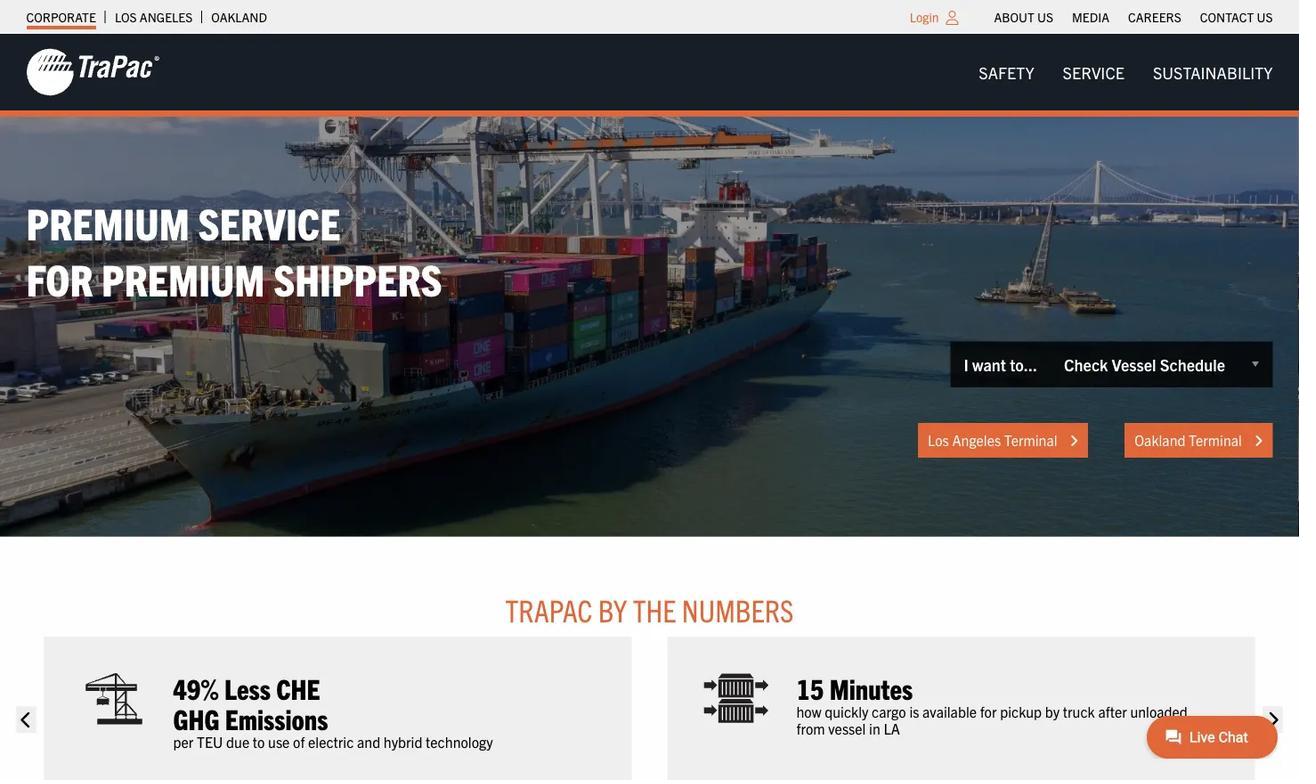 Task type: vqa. For each thing, say whether or not it's contained in the screenshot.
rightmost BNSF
no



Task type: locate. For each thing, give the bounding box(es) containing it.
0 horizontal spatial angeles
[[140, 9, 193, 25]]

49%
[[173, 670, 219, 705]]

use
[[268, 733, 290, 750]]

premium
[[26, 195, 190, 249], [102, 251, 265, 305]]

menu bar up service link
[[985, 4, 1283, 29]]

solid image right oakland terminal
[[1255, 434, 1264, 448]]

us right contact
[[1257, 9, 1273, 25]]

2 solid image from the left
[[1255, 434, 1264, 448]]

15
[[797, 670, 824, 705]]

0 vertical spatial oakland
[[211, 9, 267, 25]]

1 horizontal spatial service
[[1063, 62, 1125, 82]]

0 horizontal spatial service
[[198, 195, 341, 249]]

corporate link
[[26, 4, 96, 29]]

for
[[26, 251, 93, 305]]

1 horizontal spatial oakland
[[1135, 431, 1186, 449]]

about us
[[995, 9, 1054, 25]]

angeles left the 'oakland' "link"
[[140, 9, 193, 25]]

is
[[910, 702, 920, 720]]

0 vertical spatial service
[[1063, 62, 1125, 82]]

1 vertical spatial menu bar
[[965, 54, 1288, 90]]

oakland terminal
[[1135, 431, 1246, 449]]

safety
[[979, 62, 1035, 82]]

contact us link
[[1201, 4, 1273, 29]]

pickup
[[1000, 702, 1042, 720]]

premium service for premium shippers
[[26, 195, 442, 305]]

by
[[598, 591, 627, 629]]

careers link
[[1129, 4, 1182, 29]]

1 horizontal spatial us
[[1257, 9, 1273, 25]]

1 horizontal spatial solid image
[[1255, 434, 1264, 448]]

1 solid image from the left
[[16, 706, 36, 733]]

1 horizontal spatial los
[[928, 431, 949, 449]]

1 horizontal spatial terminal
[[1189, 431, 1242, 449]]

contact us
[[1201, 9, 1273, 25]]

angeles for los angeles terminal
[[953, 431, 1001, 449]]

1 vertical spatial oakland
[[1135, 431, 1186, 449]]

us
[[1038, 9, 1054, 25], [1257, 9, 1273, 25]]

solid image
[[16, 706, 36, 733], [1263, 706, 1283, 733]]

due
[[226, 733, 250, 750]]

for
[[980, 702, 997, 720]]

che
[[276, 670, 320, 705]]

i
[[964, 354, 969, 374]]

contact
[[1201, 9, 1254, 25]]

want
[[973, 354, 1007, 374]]

sustainability link
[[1139, 54, 1288, 90]]

angeles inside the los angeles link
[[140, 9, 193, 25]]

technology
[[426, 733, 493, 750]]

0 vertical spatial premium
[[26, 195, 190, 249]]

menu bar containing safety
[[965, 54, 1288, 90]]

quickly
[[825, 702, 869, 720]]

us right about
[[1038, 9, 1054, 25]]

0 horizontal spatial oakland
[[211, 9, 267, 25]]

careers
[[1129, 9, 1182, 25]]

about us link
[[995, 4, 1054, 29]]

light image
[[946, 11, 959, 25]]

menu bar containing about us
[[985, 4, 1283, 29]]

angeles
[[140, 9, 193, 25], [953, 431, 1001, 449]]

oakland for oakland terminal
[[1135, 431, 1186, 449]]

los angeles
[[115, 9, 193, 25]]

and
[[357, 733, 380, 750]]

1 horizontal spatial angeles
[[953, 431, 1001, 449]]

to
[[253, 733, 265, 750]]

oakland
[[211, 9, 267, 25], [1135, 431, 1186, 449]]

terminal
[[1005, 431, 1058, 449], [1189, 431, 1242, 449]]

2 solid image from the left
[[1263, 706, 1283, 733]]

0 horizontal spatial solid image
[[16, 706, 36, 733]]

login
[[910, 9, 939, 25]]

angeles inside los angeles terminal link
[[953, 431, 1001, 449]]

1 solid image from the left
[[1070, 434, 1079, 448]]

angeles down i
[[953, 431, 1001, 449]]

vessel
[[829, 719, 866, 737]]

0 horizontal spatial us
[[1038, 9, 1054, 25]]

corporate image
[[26, 47, 160, 97]]

oakland for oakland
[[211, 9, 267, 25]]

menu bar
[[985, 4, 1283, 29], [965, 54, 1288, 90]]

solid image right the los angeles terminal
[[1070, 434, 1079, 448]]

solid image inside los angeles terminal link
[[1070, 434, 1079, 448]]

solid image for oakland terminal
[[1255, 434, 1264, 448]]

about
[[995, 9, 1035, 25]]

numbers
[[682, 591, 794, 629]]

service
[[1063, 62, 1125, 82], [198, 195, 341, 249]]

solid image inside oakland terminal link
[[1255, 434, 1264, 448]]

us for about us
[[1038, 9, 1054, 25]]

menu bar down careers
[[965, 54, 1288, 90]]

1 horizontal spatial solid image
[[1263, 706, 1283, 733]]

0 vertical spatial los
[[115, 9, 137, 25]]

0 horizontal spatial terminal
[[1005, 431, 1058, 449]]

by
[[1046, 702, 1060, 720]]

2 us from the left
[[1257, 9, 1273, 25]]

to...
[[1010, 354, 1038, 374]]

1 vertical spatial angeles
[[953, 431, 1001, 449]]

1 vertical spatial los
[[928, 431, 949, 449]]

los angeles link
[[115, 4, 193, 29]]

0 vertical spatial menu bar
[[985, 4, 1283, 29]]

1 vertical spatial service
[[198, 195, 341, 249]]

0 horizontal spatial los
[[115, 9, 137, 25]]

ghg
[[173, 700, 219, 735]]

us for contact us
[[1257, 9, 1273, 25]]

solid image
[[1070, 434, 1079, 448], [1255, 434, 1264, 448]]

los angeles terminal
[[928, 431, 1061, 449]]

los
[[115, 9, 137, 25], [928, 431, 949, 449]]

angeles for los angeles
[[140, 9, 193, 25]]

2 terminal from the left
[[1189, 431, 1242, 449]]

1 us from the left
[[1038, 9, 1054, 25]]

in
[[869, 719, 881, 737]]

0 vertical spatial angeles
[[140, 9, 193, 25]]

0 horizontal spatial solid image
[[1070, 434, 1079, 448]]



Task type: describe. For each thing, give the bounding box(es) containing it.
oakland link
[[211, 4, 267, 29]]

electric
[[308, 733, 354, 750]]

corporate
[[26, 9, 96, 25]]

shippers
[[274, 251, 442, 305]]

trapac by the numbers
[[505, 591, 794, 629]]

service link
[[1049, 54, 1139, 90]]

i want to...
[[964, 354, 1038, 374]]

service inside menu bar
[[1063, 62, 1125, 82]]

how
[[797, 702, 822, 720]]

media link
[[1072, 4, 1110, 29]]

1 vertical spatial premium
[[102, 251, 265, 305]]

trapac oakland image
[[0, 117, 1300, 537]]

sustainability
[[1153, 62, 1273, 82]]

los for los angeles
[[115, 9, 137, 25]]

los angeles terminal link
[[918, 423, 1089, 458]]

unloaded
[[1131, 702, 1188, 720]]

trapac
[[505, 591, 593, 629]]

los for los angeles terminal
[[928, 431, 949, 449]]

hybrid
[[384, 733, 423, 750]]

1 terminal from the left
[[1005, 431, 1058, 449]]

after
[[1099, 702, 1127, 720]]

the
[[633, 591, 677, 629]]

from
[[797, 719, 825, 737]]

truck
[[1063, 702, 1095, 720]]

teu
[[197, 733, 223, 750]]

la
[[884, 719, 900, 737]]

of
[[293, 733, 305, 750]]

emissions
[[225, 700, 328, 735]]

safety link
[[965, 54, 1049, 90]]

login link
[[910, 9, 939, 25]]

15 minutes how quickly cargo is available for pickup by truck after unloaded from vessel in la
[[797, 670, 1188, 737]]

cargo
[[872, 702, 907, 720]]

available
[[923, 702, 977, 720]]

49% less che ghg emissions per teu due to use of electric and hybrid technology
[[173, 670, 493, 750]]

service inside premium service for premium shippers
[[198, 195, 341, 249]]

minutes
[[830, 670, 913, 705]]

oakland terminal link
[[1125, 423, 1273, 458]]

media
[[1072, 9, 1110, 25]]

less
[[224, 670, 271, 705]]

solid image for los angeles terminal
[[1070, 434, 1079, 448]]

per
[[173, 733, 194, 750]]



